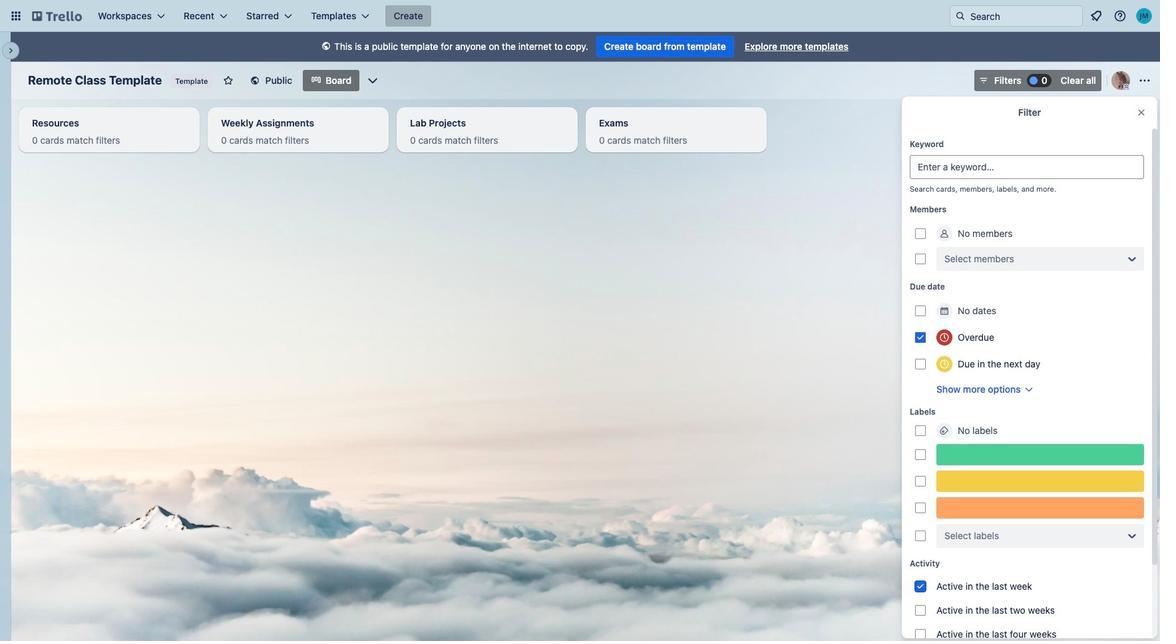 Task type: locate. For each thing, give the bounding box(es) containing it.
show menu image
[[1138, 74, 1152, 87]]

None text field
[[213, 113, 383, 134]]

kelly e theisen (kellyetheisen1) image
[[1112, 71, 1130, 90]]

primary element
[[0, 0, 1160, 32]]

color: orange, title: none element
[[937, 497, 1144, 519]]

back to home image
[[32, 5, 82, 27]]

None text field
[[24, 113, 194, 134], [402, 113, 572, 134], [591, 113, 762, 134], [24, 113, 194, 134], [402, 113, 572, 134], [591, 113, 762, 134]]

color: green, title: none element
[[937, 444, 1144, 465]]

open information menu image
[[1114, 9, 1127, 23]]

customize views image
[[366, 74, 380, 87]]

0 notifications image
[[1088, 8, 1104, 24]]



Task type: vqa. For each thing, say whether or not it's contained in the screenshot.
Create a board's board
no



Task type: describe. For each thing, give the bounding box(es) containing it.
this member is an admin of this board. image
[[1124, 84, 1130, 90]]

jeremy miller (jeremymiller198) image
[[1136, 8, 1152, 24]]

color: yellow, title: none element
[[937, 471, 1144, 492]]

star or unstar board image
[[223, 75, 233, 86]]

close popover image
[[1136, 107, 1147, 118]]

search image
[[955, 11, 966, 21]]

Search field
[[966, 7, 1082, 25]]

Board name text field
[[21, 70, 169, 91]]

Enter a keyword… text field
[[910, 155, 1144, 179]]



